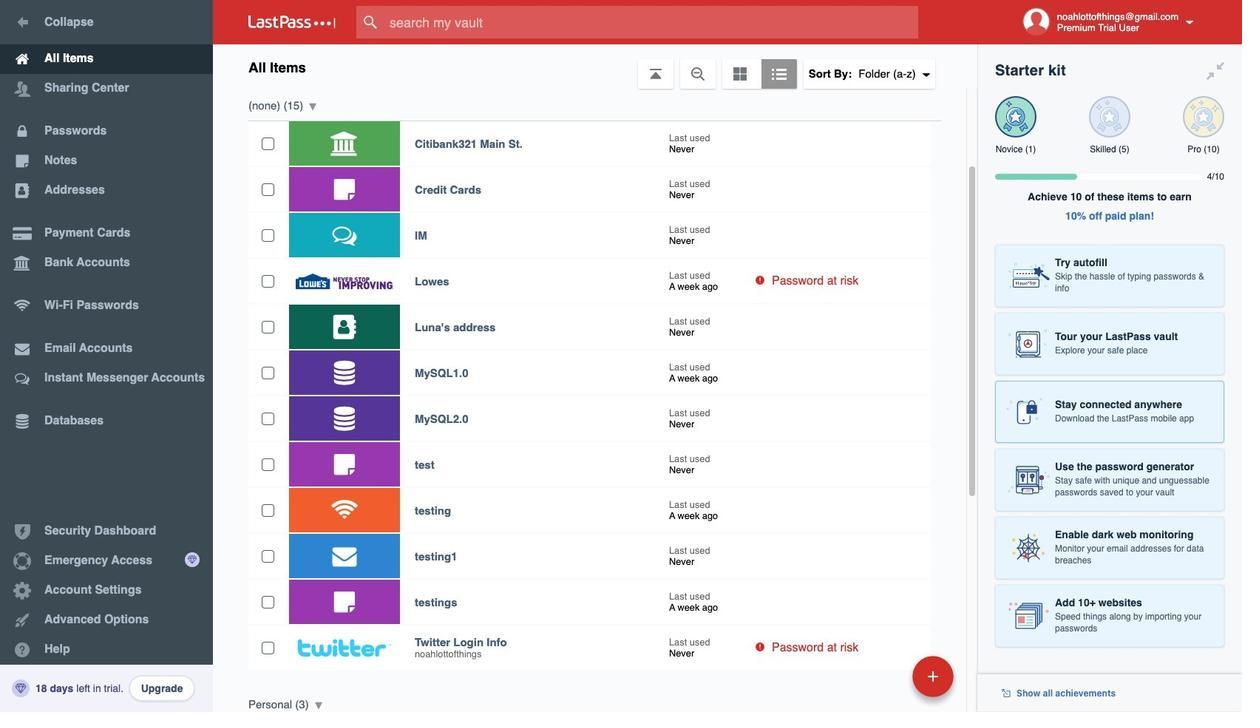 Task type: vqa. For each thing, say whether or not it's contained in the screenshot.
Vault options NAVIGATION
yes



Task type: locate. For each thing, give the bounding box(es) containing it.
main navigation navigation
[[0, 0, 213, 712]]

Search search field
[[357, 6, 948, 38]]



Task type: describe. For each thing, give the bounding box(es) containing it.
vault options navigation
[[213, 44, 978, 89]]

search my vault text field
[[357, 6, 948, 38]]

new item navigation
[[811, 652, 963, 712]]

new item element
[[811, 655, 959, 698]]

lastpass image
[[249, 16, 336, 29]]



